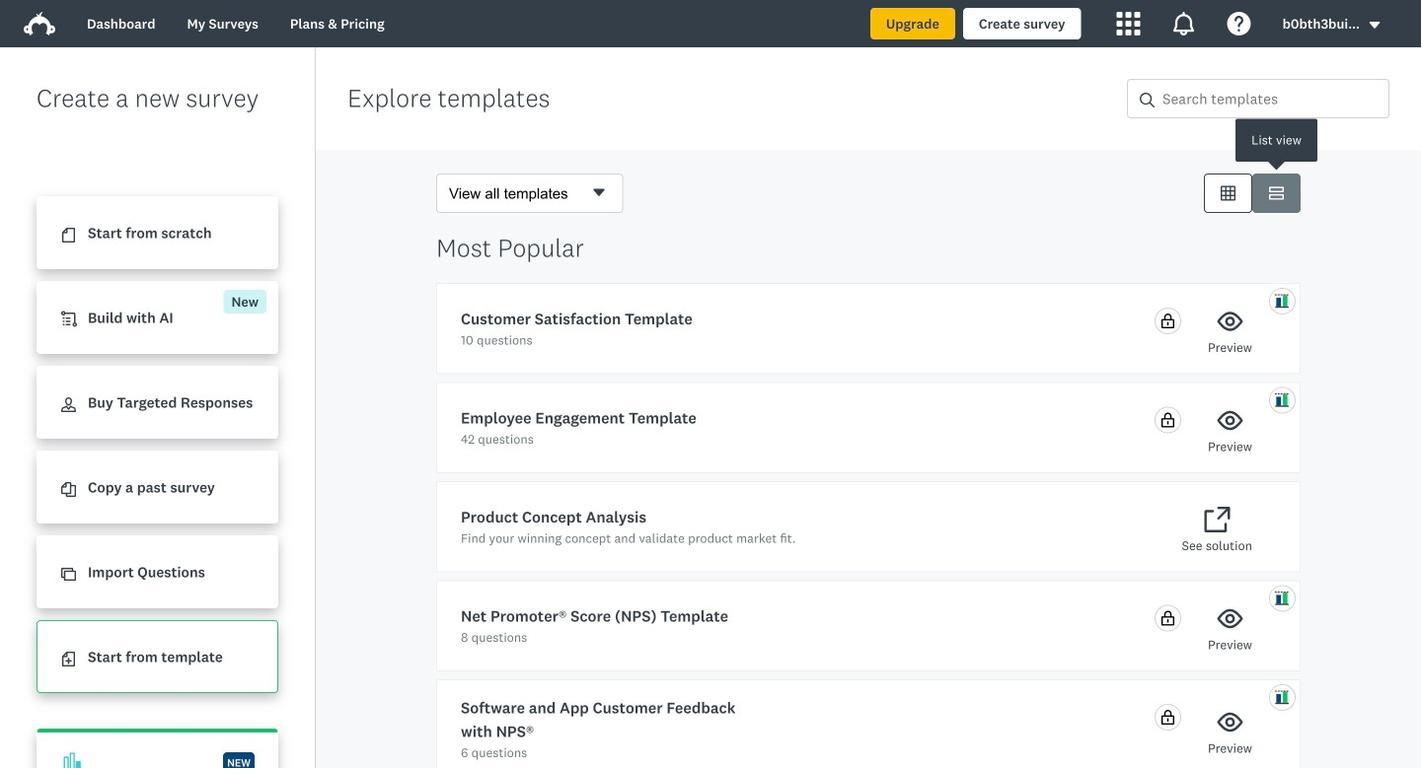 Task type: describe. For each thing, give the bounding box(es) containing it.
help icon image
[[1227, 12, 1251, 36]]

2 eye image from the top
[[1217, 710, 1243, 736]]

notification center icon image
[[1172, 12, 1196, 36]]

eye image for 1st lock image
[[1217, 309, 1243, 335]]

documentclone image
[[61, 483, 76, 498]]

2 lock image from the top
[[1161, 413, 1175, 428]]

clone image
[[61, 568, 76, 583]]

1 lock image from the top
[[1161, 314, 1175, 329]]

textboxmultiple image
[[1269, 186, 1284, 201]]

documentplus image
[[61, 653, 76, 667]]

1 brand logo image from the top
[[24, 8, 55, 39]]



Task type: locate. For each thing, give the bounding box(es) containing it.
products icon image
[[1117, 12, 1141, 36], [1117, 12, 1141, 36]]

dropdown arrow icon image
[[1368, 18, 1382, 32], [1370, 22, 1380, 29]]

arrowbox image
[[1204, 507, 1230, 533]]

brand logo image
[[24, 8, 55, 39], [24, 12, 55, 36]]

eye image
[[1217, 309, 1243, 335], [1217, 408, 1243, 434]]

3 lock image from the top
[[1161, 611, 1175, 626]]

tooltip
[[1129, 119, 1421, 162]]

grid image
[[1221, 186, 1236, 201]]

Search templates field
[[1155, 80, 1389, 117]]

0 vertical spatial eye image
[[1217, 606, 1243, 632]]

1 vertical spatial eye image
[[1217, 710, 1243, 736]]

eye image
[[1217, 606, 1243, 632], [1217, 710, 1243, 736]]

1 eye image from the top
[[1217, 606, 1243, 632]]

1 vertical spatial eye image
[[1217, 408, 1243, 434]]

1 eye image from the top
[[1217, 309, 1243, 335]]

2 brand logo image from the top
[[24, 12, 55, 36]]

user image
[[61, 398, 76, 413]]

2 eye image from the top
[[1217, 408, 1243, 434]]

4 lock image from the top
[[1161, 711, 1175, 725]]

document image
[[61, 228, 76, 243]]

0 vertical spatial eye image
[[1217, 309, 1243, 335]]

eye image for second lock image from the top
[[1217, 408, 1243, 434]]

search image
[[1140, 93, 1155, 107]]

lock image
[[1161, 314, 1175, 329], [1161, 413, 1175, 428], [1161, 611, 1175, 626], [1161, 711, 1175, 725]]



